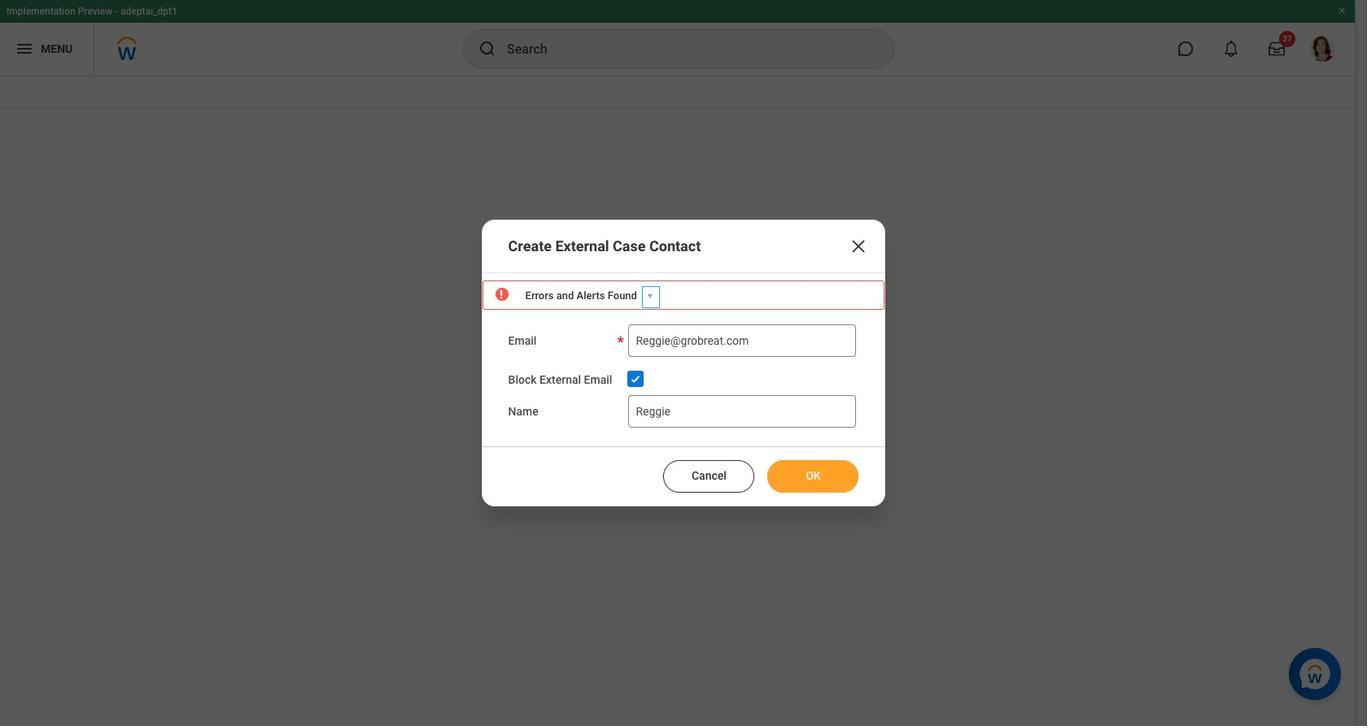 Task type: locate. For each thing, give the bounding box(es) containing it.
external right block on the left bottom
[[540, 374, 581, 387]]

0 horizontal spatial email
[[508, 335, 537, 348]]

Email text field
[[629, 325, 856, 357]]

adeptai_dpt1
[[121, 6, 177, 17]]

name
[[508, 405, 539, 418]]

email up block on the left bottom
[[508, 335, 537, 348]]

external left case
[[555, 238, 609, 255]]

email
[[508, 335, 537, 348], [584, 374, 612, 387]]

0 vertical spatial external
[[555, 238, 609, 255]]

search image
[[478, 39, 497, 59]]

email left check small image
[[584, 374, 612, 387]]

case
[[613, 238, 646, 255]]

ok
[[806, 469, 821, 482]]

create external case contact
[[508, 238, 701, 255]]

alerts
[[577, 290, 605, 302]]

1 vertical spatial email
[[584, 374, 612, 387]]

main content
[[0, 75, 1355, 153]]

cancel button
[[664, 461, 755, 493]]

exclamation image
[[495, 289, 507, 301]]

errors
[[525, 290, 554, 302]]

check small image
[[626, 370, 646, 389]]

1 vertical spatial external
[[540, 374, 581, 387]]

0 vertical spatial email
[[508, 335, 537, 348]]

external
[[555, 238, 609, 255], [540, 374, 581, 387]]

errors and alerts found
[[525, 290, 637, 302]]



Task type: describe. For each thing, give the bounding box(es) containing it.
implementation
[[7, 6, 75, 17]]

inbox large image
[[1269, 41, 1285, 57]]

notifications large image
[[1223, 41, 1239, 57]]

contact
[[649, 238, 701, 255]]

caret down image
[[644, 291, 656, 302]]

-
[[115, 6, 118, 17]]

block external email
[[508, 374, 612, 387]]

implementation preview -   adeptai_dpt1
[[7, 6, 177, 17]]

profile logan mcneil element
[[1300, 31, 1345, 67]]

and
[[556, 290, 574, 302]]

cancel
[[692, 469, 727, 482]]

external for create
[[555, 238, 609, 255]]

create external case contact dialog
[[481, 220, 886, 507]]

ok button
[[768, 461, 859, 493]]

preview
[[78, 6, 112, 17]]

block
[[508, 374, 537, 387]]

Name text field
[[629, 395, 856, 428]]

x image
[[849, 237, 869, 256]]

found
[[608, 290, 637, 302]]

create
[[508, 238, 552, 255]]

implementation preview -   adeptai_dpt1 banner
[[0, 0, 1355, 75]]

close environment banner image
[[1337, 6, 1347, 15]]

external for block
[[540, 374, 581, 387]]

1 horizontal spatial email
[[584, 374, 612, 387]]



Task type: vqa. For each thing, say whether or not it's contained in the screenshot.
inbox large icon on the right top of page
yes



